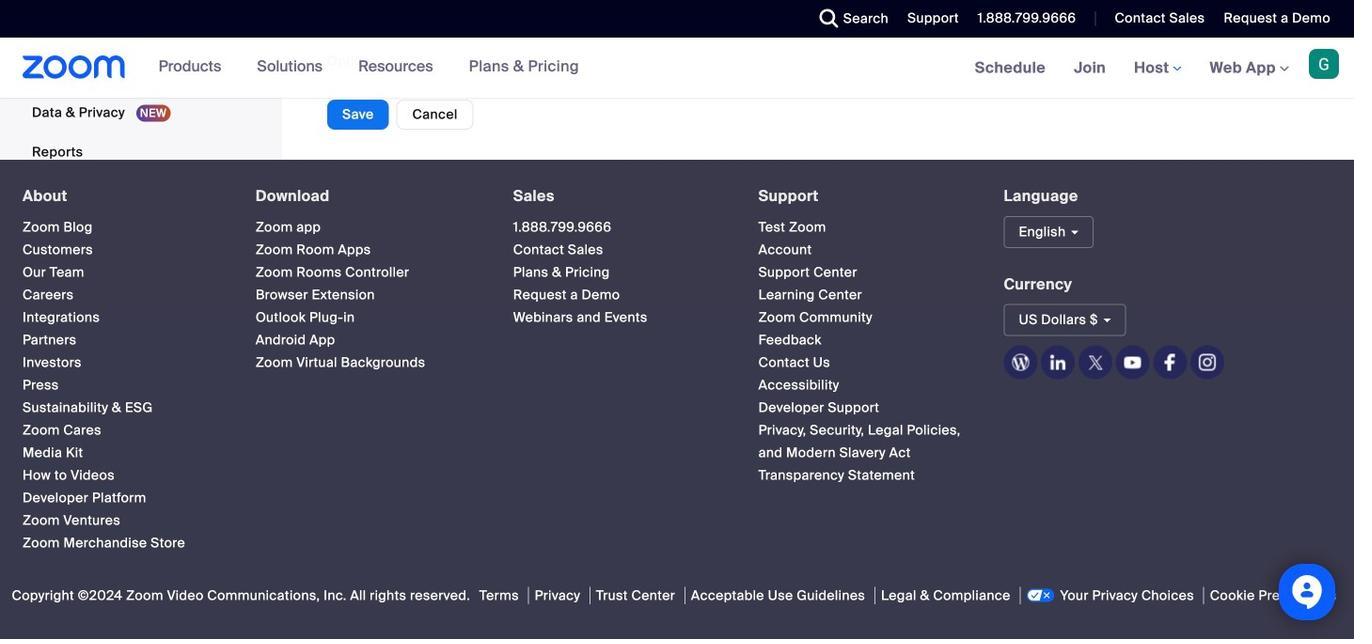 Task type: describe. For each thing, give the bounding box(es) containing it.
profile picture image
[[1309, 49, 1339, 79]]

meetings navigation
[[961, 38, 1354, 99]]

2 heading from the left
[[256, 188, 479, 205]]

1 heading from the left
[[23, 188, 222, 205]]



Task type: vqa. For each thing, say whether or not it's contained in the screenshot.
rightmost Now
no



Task type: locate. For each thing, give the bounding box(es) containing it.
personal menu menu
[[0, 0, 277, 173]]

4 heading from the left
[[759, 188, 970, 205]]

heading
[[23, 188, 222, 205], [256, 188, 479, 205], [513, 188, 725, 205], [759, 188, 970, 205]]

banner
[[0, 38, 1354, 99]]

zoom logo image
[[23, 55, 126, 79]]

product information navigation
[[144, 38, 593, 98]]

3 heading from the left
[[513, 188, 725, 205]]



